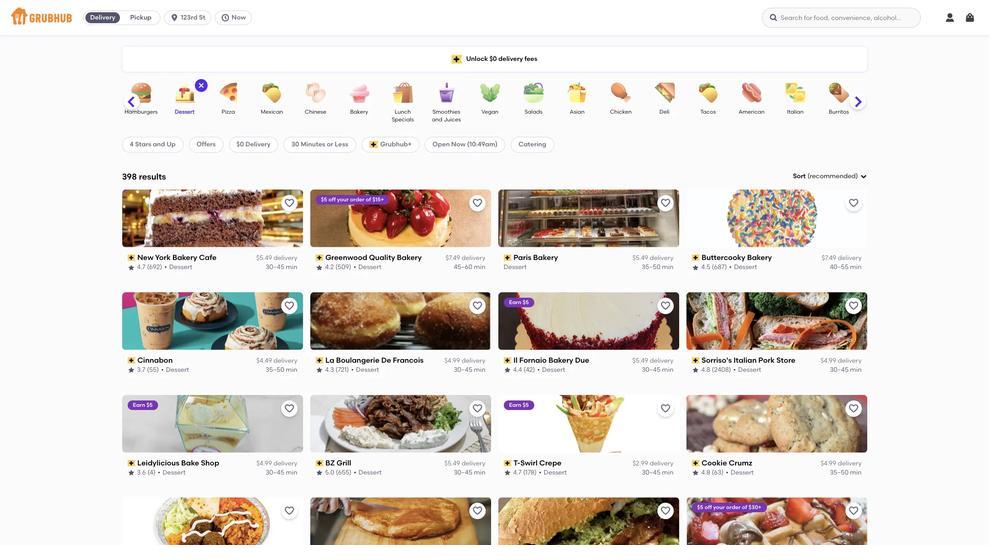 Task type: vqa. For each thing, say whether or not it's contained in the screenshot.
Deli image
yes



Task type: describe. For each thing, give the bounding box(es) containing it.
pork
[[759, 356, 775, 364]]

greenwood quality bakery logo image
[[310, 189, 491, 247]]

123rd
[[181, 14, 198, 21]]

due
[[575, 356, 590, 364]]

0 vertical spatial $0
[[490, 55, 497, 63]]

4.8 for sorriso's italian pork store
[[702, 366, 711, 374]]

30–45 for bz grill
[[454, 469, 473, 477]]

vegan image
[[474, 83, 506, 103]]

your for $5 off your order of $15+
[[337, 196, 349, 203]]

earn for t-swirl crepe
[[509, 402, 522, 408]]

398 results
[[122, 171, 166, 182]]

dessert for new
[[169, 263, 192, 271]]

burritos
[[829, 109, 850, 115]]

• dessert for new york bakery cafe
[[165, 263, 192, 271]]

pickup button
[[122, 10, 160, 25]]

delivery for cinnabon
[[274, 357, 298, 365]]

grubhub plus flag logo image for grubhub+
[[369, 141, 379, 148]]

30–45 for il fornaio bakery due
[[642, 366, 661, 374]]

chinese
[[305, 109, 326, 115]]

3.7
[[137, 366, 146, 374]]

$5.49 for il fornaio bakery due
[[633, 357, 649, 365]]

4.4 (42)
[[514, 366, 535, 374]]

star icon image for la boulangerie de francois
[[316, 367, 323, 374]]

30–45 for t-swirl crepe
[[642, 469, 661, 477]]

dessert down cinnabon
[[166, 366, 189, 374]]

open now (10:49am)
[[433, 141, 498, 148]]

grubhub plus flag logo image for unlock $0 delivery fees
[[452, 55, 463, 63]]

la
[[326, 356, 335, 364]]

subscription pass image for sorriso's italian pork store
[[692, 357, 700, 364]]

45–60 min
[[454, 263, 486, 271]]

30–45 for sorriso's italian pork store
[[830, 366, 849, 374]]

(63)
[[712, 469, 724, 477]]

subscription pass image for paris bakery
[[504, 255, 512, 261]]

$4.49 delivery
[[257, 357, 298, 365]]

svg image inside 123rd st button
[[170, 13, 179, 22]]

salads
[[525, 109, 543, 115]]

(
[[808, 172, 810, 180]]

4.7 (692)
[[137, 263, 162, 271]]

cinnabon  logo image
[[122, 292, 303, 350]]

$2.99 delivery
[[633, 460, 674, 467]]

de
[[382, 356, 391, 364]]

new york bakery cafe logo image
[[122, 189, 303, 247]]

3.7 (55)
[[137, 366, 159, 374]]

pickup
[[130, 14, 152, 21]]

30–45 for new york bakery cafe
[[266, 263, 284, 271]]

bz grill
[[326, 459, 351, 467]]

cafe
[[199, 253, 217, 262]]

subscription pass image for buttercooky bakery
[[692, 255, 700, 261]]

35–50 for paris bakery
[[642, 263, 661, 271]]

• for sorriso's italian pork store
[[734, 366, 736, 374]]

(10:49am)
[[467, 141, 498, 148]]

$5.49 delivery for il fornaio bakery due
[[633, 357, 674, 365]]

$0 delivery
[[237, 141, 271, 148]]

$4.49
[[257, 357, 272, 365]]

0 vertical spatial italian
[[788, 109, 804, 115]]

• for greenwood quality bakery
[[354, 263, 356, 271]]

cookie crumz logo image
[[687, 395, 868, 453]]

• for bz grill
[[354, 469, 357, 477]]

30
[[292, 141, 299, 148]]

star icon image for bz grill
[[316, 469, 323, 477]]

store
[[777, 356, 796, 364]]

$7.49 for buttercooky bakery
[[822, 254, 837, 262]]

recommended
[[810, 172, 856, 180]]

• dessert for sorriso's italian pork store
[[734, 366, 762, 374]]

• dessert for il fornaio bakery due
[[538, 366, 566, 374]]

save this restaurant image for sorriso's italian pork store
[[849, 300, 860, 311]]

dessert for cookie
[[731, 469, 754, 477]]

swirl
[[521, 459, 538, 467]]

min for paris bakery
[[662, 263, 674, 271]]

$4.99 for shop
[[256, 460, 272, 467]]

• for leidylicious bake shop
[[158, 469, 160, 477]]

less
[[335, 141, 349, 148]]

specials
[[392, 117, 414, 123]]

mexican
[[261, 109, 283, 115]]

min for cookie crumz
[[851, 469, 862, 477]]

min for new york bakery cafe
[[286, 263, 298, 271]]

$15+
[[373, 196, 384, 203]]

salads image
[[518, 83, 550, 103]]

bz grill logo image
[[310, 395, 491, 453]]

4.8 (63)
[[702, 469, 724, 477]]

cinnabon
[[137, 356, 173, 364]]

of for $30+
[[742, 504, 748, 511]]

4
[[130, 141, 134, 148]]

star icon image for t-swirl crepe
[[504, 469, 511, 477]]

• for cookie crumz
[[726, 469, 729, 477]]

4.2
[[325, 263, 334, 271]]

2 svg image from the left
[[770, 13, 779, 22]]

smoothies
[[433, 109, 461, 115]]

new
[[137, 253, 154, 262]]

• dessert for leidylicious bake shop
[[158, 469, 186, 477]]

t-swirl crepe logo image
[[499, 395, 679, 453]]

fees
[[525, 55, 538, 63]]

and inside 'smoothies and juices'
[[432, 117, 443, 123]]

francois
[[393, 356, 424, 364]]

crumz
[[729, 459, 753, 467]]

$5 for il fornaio bakery due
[[523, 299, 529, 305]]

bake
[[181, 459, 199, 467]]

lunch specials
[[392, 109, 414, 123]]

catering
[[519, 141, 547, 148]]

sorriso's italian pork store logo image
[[687, 292, 868, 350]]

$4.99 delivery for de
[[445, 357, 486, 365]]

dessert image
[[169, 83, 201, 103]]

new york bakery cafe
[[137, 253, 217, 262]]

4.3 (721)
[[325, 366, 349, 374]]

$5 off your order of $15+
[[321, 196, 384, 203]]

smoothies and juices image
[[431, 83, 463, 103]]

30–45 for la boulangerie de francois
[[454, 366, 473, 374]]

or
[[327, 141, 333, 148]]

quality
[[369, 253, 395, 262]]

min for il fornaio bakery due
[[662, 366, 674, 374]]

earn $5 for t-
[[509, 402, 529, 408]]

buttercooky bakery logo image
[[687, 189, 868, 247]]

earn $5 for leidylicious
[[133, 402, 153, 408]]

1 vertical spatial $0
[[237, 141, 244, 148]]

$30+
[[749, 504, 762, 511]]

$5.49 delivery for paris bakery
[[633, 254, 674, 262]]

offers
[[197, 141, 216, 148]]

4 stars and up
[[130, 141, 176, 148]]

30–45 min for il fornaio bakery due
[[642, 366, 674, 374]]

dessert for leidylicious
[[163, 469, 186, 477]]

delivery for sorriso's italian pork store
[[838, 357, 862, 365]]

lunch
[[395, 109, 411, 115]]

off for $5 off your order of $15+
[[329, 196, 336, 203]]

boulangerie
[[336, 356, 380, 364]]

$4.99 delivery for shop
[[256, 460, 298, 467]]

save this restaurant image for buttercooky bakery
[[849, 198, 860, 209]]

4.8 for cookie crumz
[[702, 469, 711, 477]]

star icon image for new york bakery cafe
[[128, 264, 135, 271]]

hamburgers
[[125, 109, 158, 115]]

earn $5 for il
[[509, 299, 529, 305]]

• dessert for greenwood quality bakery
[[354, 263, 382, 271]]

min for buttercooky bakery
[[851, 263, 862, 271]]

la boulangerie de francois logo image
[[310, 292, 491, 350]]

american
[[739, 109, 765, 115]]

• dessert for cookie crumz
[[726, 469, 754, 477]]

40–55
[[830, 263, 849, 271]]

(655)
[[336, 469, 352, 477]]

bz
[[326, 459, 335, 467]]

• for t-swirl crepe
[[539, 469, 542, 477]]

4.3
[[325, 366, 334, 374]]

up
[[167, 141, 176, 148]]

(2408)
[[712, 366, 732, 374]]

grill
[[337, 459, 351, 467]]

subscription pass image for new york bakery cafe
[[128, 255, 136, 261]]

$7.49 delivery for buttercooky bakery
[[822, 254, 862, 262]]

subscription pass image for il fornaio bakery due
[[504, 357, 512, 364]]

order for $15+
[[350, 196, 365, 203]]

grubhub+
[[380, 141, 412, 148]]

la boulangerie de francois
[[326, 356, 424, 364]]

(4)
[[148, 469, 156, 477]]

york
[[155, 253, 171, 262]]

delivery for cookie crumz
[[838, 460, 862, 467]]

subscription pass image for bz grill
[[316, 460, 324, 466]]

pizza image
[[213, 83, 244, 103]]

$5.49 delivery for bz grill
[[445, 460, 486, 467]]

• for cinnabon
[[161, 366, 164, 374]]

30 minutes or less
[[292, 141, 349, 148]]

subscription pass image for t-swirl crepe
[[504, 460, 512, 466]]

caffe bene café & restaurants  logo image
[[687, 498, 868, 545]]



Task type: locate. For each thing, give the bounding box(es) containing it.
deli image
[[649, 83, 681, 103]]

None field
[[794, 172, 868, 181]]

crepe
[[540, 459, 562, 467]]

35–50 min for cookie crumz
[[830, 469, 862, 477]]

30–45 min for new york bakery cafe
[[266, 263, 298, 271]]

djerdan burek logo image
[[310, 498, 491, 545]]

italian image
[[780, 83, 812, 103]]

5.0
[[325, 469, 335, 477]]

leidylicious bake shop
[[137, 459, 219, 467]]

30–45 min for t-swirl crepe
[[642, 469, 674, 477]]

2 $7.49 from the left
[[822, 254, 837, 262]]

il
[[514, 356, 518, 364]]

• right (42)
[[538, 366, 540, 374]]

0 vertical spatial now
[[232, 14, 246, 21]]

$7.49 delivery
[[446, 254, 486, 262], [822, 254, 862, 262]]

$5
[[321, 196, 327, 203], [523, 299, 529, 305], [147, 402, 153, 408], [523, 402, 529, 408], [698, 504, 704, 511]]

burritos image
[[824, 83, 855, 103]]

• for new york bakery cafe
[[165, 263, 167, 271]]

(178)
[[523, 469, 537, 477]]

5.0 (655)
[[325, 469, 352, 477]]

star icon image for il fornaio bakery due
[[504, 367, 511, 374]]

1 horizontal spatial $7.49 delivery
[[822, 254, 862, 262]]

greenwood quality bakery
[[326, 253, 422, 262]]

1 horizontal spatial grubhub plus flag logo image
[[452, 55, 463, 63]]

1 horizontal spatial $7.49
[[822, 254, 837, 262]]

earn down 3.7
[[133, 402, 145, 408]]

star icon image
[[128, 264, 135, 271], [316, 264, 323, 271], [692, 264, 699, 271], [128, 367, 135, 374], [316, 367, 323, 374], [504, 367, 511, 374], [692, 367, 699, 374], [128, 469, 135, 477], [316, 469, 323, 477], [504, 469, 511, 477], [692, 469, 699, 477]]

dessert for greenwood
[[359, 263, 382, 271]]

of left $30+
[[742, 504, 748, 511]]

dessert down il fornaio bakery due
[[543, 366, 566, 374]]

1 vertical spatial your
[[714, 504, 725, 511]]

• dessert down buttercooky bakery
[[730, 263, 758, 271]]

min for greenwood quality bakery
[[474, 263, 486, 271]]

dessert down buttercooky bakery
[[735, 263, 758, 271]]

subscription pass image left il
[[504, 357, 512, 364]]

order for $30+
[[727, 504, 741, 511]]

1 vertical spatial 35–50
[[266, 366, 284, 374]]

bakery image
[[343, 83, 375, 103]]

• right (687)
[[730, 263, 732, 271]]

subscription pass image left greenwood
[[316, 255, 324, 261]]

star icon image left 4.4
[[504, 367, 511, 374]]

min for bz grill
[[474, 469, 486, 477]]

1 horizontal spatial order
[[727, 504, 741, 511]]

$7.49 up 40–55
[[822, 254, 837, 262]]

• dessert for t-swirl crepe
[[539, 469, 567, 477]]

earn down 4.4
[[509, 402, 522, 408]]

1 svg image from the left
[[221, 13, 230, 22]]

$0 right offers
[[237, 141, 244, 148]]

1 vertical spatial 4.8
[[702, 469, 711, 477]]

0 horizontal spatial your
[[337, 196, 349, 203]]

2 vertical spatial 35–50
[[830, 469, 849, 477]]

delivery for il fornaio bakery due
[[650, 357, 674, 365]]

leidylicious
[[137, 459, 180, 467]]

1 vertical spatial off
[[705, 504, 712, 511]]

t-swirl crepe
[[514, 459, 562, 467]]

results
[[139, 171, 166, 182]]

35–50 min for paris bakery
[[642, 263, 674, 271]]

0 horizontal spatial $7.49
[[446, 254, 460, 262]]

0 horizontal spatial now
[[232, 14, 246, 21]]

save this restaurant image
[[660, 198, 671, 209], [849, 198, 860, 209], [849, 300, 860, 311], [284, 403, 295, 414], [849, 403, 860, 414], [660, 506, 671, 517]]

american image
[[736, 83, 768, 103]]

1 vertical spatial of
[[742, 504, 748, 511]]

earn $5
[[509, 299, 529, 305], [133, 402, 153, 408], [509, 402, 529, 408]]

subscription pass image left leidylicious
[[128, 460, 136, 466]]

$7.49
[[446, 254, 460, 262], [822, 254, 837, 262]]

unlock
[[467, 55, 488, 63]]

subscription pass image for leidylicious bake shop
[[128, 460, 136, 466]]

subscription pass image left the sorriso's
[[692, 357, 700, 364]]

(721)
[[336, 366, 349, 374]]

dessert for il
[[543, 366, 566, 374]]

dessert for bz
[[359, 469, 382, 477]]

$4.99 delivery
[[445, 357, 486, 365], [821, 357, 862, 365], [256, 460, 298, 467], [821, 460, 862, 467]]

smoothies and juices
[[432, 109, 461, 123]]

subscription pass image for la boulangerie de francois
[[316, 357, 324, 364]]

of for $15+
[[366, 196, 371, 203]]

4.7 down new
[[137, 263, 146, 271]]

save this restaurant button
[[281, 195, 298, 211], [469, 195, 486, 211], [658, 195, 674, 211], [846, 195, 862, 211], [281, 298, 298, 314], [469, 298, 486, 314], [658, 298, 674, 314], [846, 298, 862, 314], [281, 400, 298, 417], [469, 400, 486, 417], [658, 400, 674, 417], [846, 400, 862, 417], [281, 503, 298, 519], [469, 503, 486, 519], [658, 503, 674, 519], [846, 503, 862, 519]]

$5.49 for paris bakery
[[633, 254, 649, 262]]

main navigation navigation
[[0, 0, 990, 35]]

delivery for leidylicious bake shop
[[274, 460, 298, 467]]

$7.49 delivery up 45–60
[[446, 254, 486, 262]]

bakery down bakery 'image'
[[350, 109, 368, 115]]

30–45 min for sorriso's italian pork store
[[830, 366, 862, 374]]

chicken
[[610, 109, 632, 115]]

sorriso's italian pork store
[[702, 356, 796, 364]]

0 horizontal spatial italian
[[734, 356, 757, 364]]

shop
[[201, 459, 219, 467]]

0 vertical spatial your
[[337, 196, 349, 203]]

min for cinnabon
[[286, 366, 298, 374]]

min for la boulangerie de francois
[[474, 366, 486, 374]]

il fornaio bakery due logo image
[[499, 292, 679, 350]]

4.8
[[702, 366, 711, 374], [702, 469, 711, 477]]

$5 for leidylicious bake shop
[[147, 402, 153, 408]]

dessert down greenwood quality bakery
[[359, 263, 382, 271]]

star icon image left 4.8 (2408)
[[692, 367, 699, 374]]

• dessert right (655)
[[354, 469, 382, 477]]

the halal guys logo image
[[122, 498, 303, 545]]

bakery right paris
[[534, 253, 558, 262]]

0 horizontal spatial delivery
[[90, 14, 115, 21]]

delivery for bz grill
[[462, 460, 486, 467]]

4.2 (509)
[[325, 263, 352, 271]]

sort ( recommended )
[[794, 172, 859, 180]]

0 horizontal spatial 35–50 min
[[266, 366, 298, 374]]

order
[[350, 196, 365, 203], [727, 504, 741, 511]]

of left $15+
[[366, 196, 371, 203]]

dessert down paris
[[504, 263, 527, 271]]

grubhub plus flag logo image
[[452, 55, 463, 63], [369, 141, 379, 148]]

mexican image
[[256, 83, 288, 103]]

dessert for t-
[[544, 469, 567, 477]]

juices
[[444, 117, 461, 123]]

• dessert down il fornaio bakery due
[[538, 366, 566, 374]]

sort
[[794, 172, 806, 180]]

1 vertical spatial delivery
[[246, 141, 271, 148]]

1 horizontal spatial now
[[452, 141, 466, 148]]

$4.99 for pork
[[821, 357, 837, 365]]

dessert down sorriso's italian pork store
[[739, 366, 762, 374]]

0 vertical spatial order
[[350, 196, 365, 203]]

paris bakery logo image
[[499, 189, 679, 247]]

asian image
[[562, 83, 594, 103]]

0 vertical spatial off
[[329, 196, 336, 203]]

and
[[432, 117, 443, 123], [153, 141, 165, 148]]

1 vertical spatial order
[[727, 504, 741, 511]]

star icon image left 4.3
[[316, 367, 323, 374]]

0 vertical spatial 4.8
[[702, 366, 711, 374]]

• for buttercooky bakery
[[730, 263, 732, 271]]

antojitos dona fela logo image
[[499, 498, 679, 545]]

delivery down mexican
[[246, 141, 271, 148]]

$5.49 for bz grill
[[445, 460, 460, 467]]

dessert for sorriso's
[[739, 366, 762, 374]]

1 horizontal spatial and
[[432, 117, 443, 123]]

star icon image for greenwood quality bakery
[[316, 264, 323, 271]]

and left "up"
[[153, 141, 165, 148]]

• dessert down sorriso's italian pork store
[[734, 366, 762, 374]]

now right "st"
[[232, 14, 246, 21]]

leidylicious bake shop logo image
[[122, 395, 303, 453]]

now
[[232, 14, 246, 21], [452, 141, 466, 148]]

1 horizontal spatial $0
[[490, 55, 497, 63]]

earn down paris
[[509, 299, 522, 305]]

delivery button
[[84, 10, 122, 25]]

• down t-swirl crepe
[[539, 469, 542, 477]]

star icon image left 4.7 (692)
[[128, 264, 135, 271]]

1 horizontal spatial 35–50 min
[[642, 263, 674, 271]]

your left $15+
[[337, 196, 349, 203]]

0 horizontal spatial grubhub plus flag logo image
[[369, 141, 379, 148]]

star icon image left 4.5
[[692, 264, 699, 271]]

$7.49 for greenwood quality bakery
[[446, 254, 460, 262]]

30–45 min for bz grill
[[454, 469, 486, 477]]

delivery left pickup
[[90, 14, 115, 21]]

now right open
[[452, 141, 466, 148]]

• for la boulangerie de francois
[[351, 366, 354, 374]]

star icon image for cookie crumz
[[692, 469, 699, 477]]

subscription pass image for greenwood quality bakery
[[316, 255, 324, 261]]

bakery right buttercooky
[[748, 253, 772, 262]]

2 4.8 from the top
[[702, 469, 711, 477]]

grubhub plus flag logo image left 'grubhub+'
[[369, 141, 379, 148]]

2 horizontal spatial 35–50
[[830, 469, 849, 477]]

italian left pork
[[734, 356, 757, 364]]

$5.49 for new york bakery cafe
[[256, 254, 272, 262]]

svg image
[[945, 12, 956, 23], [965, 12, 976, 23], [170, 13, 179, 22], [198, 82, 205, 89], [860, 173, 868, 180]]

subscription pass image left new
[[128, 255, 136, 261]]

0 horizontal spatial $0
[[237, 141, 244, 148]]

0 horizontal spatial svg image
[[221, 13, 230, 22]]

order left $30+
[[727, 504, 741, 511]]

Search for food, convenience, alcohol... search field
[[763, 8, 922, 28]]

dessert for la
[[356, 366, 379, 374]]

2 vertical spatial 35–50 min
[[830, 469, 862, 477]]

0 horizontal spatial and
[[153, 141, 165, 148]]

subscription pass image for cinnabon
[[128, 357, 136, 364]]

1 horizontal spatial 4.7
[[514, 469, 522, 477]]

stars
[[135, 141, 151, 148]]

3.6 (4)
[[137, 469, 156, 477]]

earn $5 down 4.4
[[509, 402, 529, 408]]

• right (4)
[[158, 469, 160, 477]]

4.7 (178)
[[514, 469, 537, 477]]

lunch specials image
[[387, 83, 419, 103]]

3.6
[[137, 469, 146, 477]]

dessert down leidylicious bake shop
[[163, 469, 186, 477]]

star icon image for buttercooky bakery
[[692, 264, 699, 271]]

1 vertical spatial now
[[452, 141, 466, 148]]

now button
[[215, 10, 256, 25]]

• right (721)
[[351, 366, 354, 374]]

st
[[199, 14, 205, 21]]

35–50 for cookie crumz
[[830, 469, 849, 477]]

subscription pass image left cinnabon
[[128, 357, 136, 364]]

• dessert down "new york bakery cafe"
[[165, 263, 192, 271]]

• dessert
[[165, 263, 192, 271], [354, 263, 382, 271], [730, 263, 758, 271], [161, 366, 189, 374], [351, 366, 379, 374], [538, 366, 566, 374], [734, 366, 762, 374], [158, 469, 186, 477], [354, 469, 382, 477], [539, 469, 567, 477], [726, 469, 754, 477]]

2 $7.49 delivery from the left
[[822, 254, 862, 262]]

1 horizontal spatial of
[[742, 504, 748, 511]]

30–45 min
[[266, 263, 298, 271], [454, 366, 486, 374], [642, 366, 674, 374], [830, 366, 862, 374], [266, 469, 298, 477], [454, 469, 486, 477], [642, 469, 674, 477]]

buttercooky
[[702, 253, 746, 262]]

0 vertical spatial 35–50
[[642, 263, 661, 271]]

40–55 min
[[830, 263, 862, 271]]

cookie
[[702, 459, 728, 467]]

subscription pass image left la
[[316, 357, 324, 364]]

35–50 min
[[642, 263, 674, 271], [266, 366, 298, 374], [830, 469, 862, 477]]

chinese image
[[300, 83, 332, 103]]

off for $5 off your order of $30+
[[705, 504, 712, 511]]

• dessert down the crepe
[[539, 469, 567, 477]]

bakery left due
[[549, 356, 574, 364]]

0 horizontal spatial 35–50
[[266, 366, 284, 374]]

earn $5 down 3.7
[[133, 402, 153, 408]]

now inside button
[[232, 14, 246, 21]]

asian
[[570, 109, 585, 115]]

1 horizontal spatial italian
[[788, 109, 804, 115]]

398
[[122, 171, 137, 182]]

delivery for buttercooky bakery
[[838, 254, 862, 262]]

earn $5 down paris
[[509, 299, 529, 305]]

0 horizontal spatial order
[[350, 196, 365, 203]]

1 horizontal spatial 35–50
[[642, 263, 661, 271]]

4.8 (2408)
[[702, 366, 732, 374]]

4.5
[[702, 263, 711, 271]]

$5.49 delivery for new york bakery cafe
[[256, 254, 298, 262]]

$7.49 up 45–60
[[446, 254, 460, 262]]

none field containing sort
[[794, 172, 868, 181]]

0 vertical spatial of
[[366, 196, 371, 203]]

• right (63)
[[726, 469, 729, 477]]

your
[[337, 196, 349, 203], [714, 504, 725, 511]]

(509)
[[336, 263, 352, 271]]

0 vertical spatial and
[[432, 117, 443, 123]]

subscription pass image
[[128, 255, 136, 261], [692, 255, 700, 261], [504, 357, 512, 364], [692, 357, 700, 364], [128, 460, 136, 466], [316, 460, 324, 466], [504, 460, 512, 466]]

$4.99 for de
[[445, 357, 460, 365]]

0 horizontal spatial off
[[329, 196, 336, 203]]

• right (655)
[[354, 469, 357, 477]]

4.7 for new
[[137, 263, 146, 271]]

dessert down dessert image
[[175, 109, 195, 115]]

• dessert down greenwood quality bakery
[[354, 263, 382, 271]]

and down smoothies
[[432, 117, 443, 123]]

• dessert down leidylicious bake shop
[[158, 469, 186, 477]]

$0 right the unlock
[[490, 55, 497, 63]]

open
[[433, 141, 450, 148]]

1 vertical spatial grubhub plus flag logo image
[[369, 141, 379, 148]]

0 vertical spatial 35–50 min
[[642, 263, 674, 271]]

subscription pass image
[[316, 255, 324, 261], [504, 255, 512, 261], [128, 357, 136, 364], [316, 357, 324, 364], [692, 460, 700, 466]]

pizza
[[222, 109, 235, 115]]

chicken image
[[605, 83, 637, 103]]

delivery
[[499, 55, 523, 63], [274, 254, 298, 262], [462, 254, 486, 262], [650, 254, 674, 262], [838, 254, 862, 262], [274, 357, 298, 365], [462, 357, 486, 365], [650, 357, 674, 365], [838, 357, 862, 365], [274, 460, 298, 467], [462, 460, 486, 467], [650, 460, 674, 467], [838, 460, 862, 467]]

1 4.8 from the top
[[702, 366, 711, 374]]

save this restaurant image for paris bakery
[[660, 198, 671, 209]]

earn for leidylicious bake shop
[[133, 402, 145, 408]]

1 vertical spatial and
[[153, 141, 165, 148]]

star icon image left 4.2
[[316, 264, 323, 271]]

1 vertical spatial 4.7
[[514, 469, 522, 477]]

123rd st
[[181, 14, 205, 21]]

min for sorriso's italian pork store
[[851, 366, 862, 374]]

hamburgers image
[[125, 83, 157, 103]]

$0
[[490, 55, 497, 63], [237, 141, 244, 148]]

fornaio
[[520, 356, 547, 364]]

1 horizontal spatial your
[[714, 504, 725, 511]]

1 horizontal spatial off
[[705, 504, 712, 511]]

• right (55)
[[161, 366, 164, 374]]

subscription pass image left buttercooky
[[692, 255, 700, 261]]

$5.49
[[256, 254, 272, 262], [633, 254, 649, 262], [633, 357, 649, 365], [445, 460, 460, 467]]

0 horizontal spatial of
[[366, 196, 371, 203]]

4.5 (687)
[[702, 263, 727, 271]]

$4.99
[[445, 357, 460, 365], [821, 357, 837, 365], [256, 460, 272, 467], [821, 460, 837, 467]]

earn for il fornaio bakery due
[[509, 299, 522, 305]]

save this restaurant image
[[284, 198, 295, 209], [472, 198, 483, 209], [284, 300, 295, 311], [472, 300, 483, 311], [660, 300, 671, 311], [472, 403, 483, 414], [660, 403, 671, 414], [284, 506, 295, 517], [472, 506, 483, 517], [849, 506, 860, 517]]

4.8 left (63)
[[702, 469, 711, 477]]

dessert right (655)
[[359, 469, 382, 477]]

delivery for new york bakery cafe
[[274, 254, 298, 262]]

dessert down the crepe
[[544, 469, 567, 477]]

minutes
[[301, 141, 326, 148]]

star icon image for cinnabon
[[128, 367, 135, 374]]

$4.99 delivery for pork
[[821, 357, 862, 365]]

save this restaurant image for cookie crumz
[[849, 403, 860, 414]]

italian down italian image
[[788, 109, 804, 115]]

• for il fornaio bakery due
[[538, 366, 540, 374]]

delivery for la boulangerie de francois
[[462, 357, 486, 365]]

paris
[[514, 253, 532, 262]]

0 vertical spatial delivery
[[90, 14, 115, 21]]

0 horizontal spatial 4.7
[[137, 263, 146, 271]]

your down (63)
[[714, 504, 725, 511]]

star icon image for leidylicious bake shop
[[128, 469, 135, 477]]

tacos
[[701, 109, 716, 115]]

• down york
[[165, 263, 167, 271]]

• dessert for bz grill
[[354, 469, 382, 477]]

dessert down the crumz
[[731, 469, 754, 477]]

subscription pass image left cookie
[[692, 460, 700, 466]]

1 vertical spatial italian
[[734, 356, 757, 364]]

star icon image left 4.7 (178)
[[504, 469, 511, 477]]

1 $7.49 delivery from the left
[[446, 254, 486, 262]]

123rd st button
[[164, 10, 215, 25]]

deli
[[660, 109, 670, 115]]

subscription pass image for cookie crumz
[[692, 460, 700, 466]]

star icon image left 3.6
[[128, 469, 135, 477]]

1 horizontal spatial svg image
[[770, 13, 779, 22]]

• dessert down the crumz
[[726, 469, 754, 477]]

dessert down "new york bakery cafe"
[[169, 263, 192, 271]]

4.8 down the sorriso's
[[702, 366, 711, 374]]

35–50
[[642, 263, 661, 271], [266, 366, 284, 374], [830, 469, 849, 477]]

0 vertical spatial grubhub plus flag logo image
[[452, 55, 463, 63]]

star icon image left 4.8 (63)
[[692, 469, 699, 477]]

• dessert down boulangerie
[[351, 366, 379, 374]]

your for $5 off your order of $30+
[[714, 504, 725, 511]]

0 vertical spatial 4.7
[[137, 263, 146, 271]]

bakery right the quality
[[397, 253, 422, 262]]

$5.49 delivery
[[256, 254, 298, 262], [633, 254, 674, 262], [633, 357, 674, 365], [445, 460, 486, 467]]

star icon image left 3.7
[[128, 367, 135, 374]]

•
[[165, 263, 167, 271], [354, 263, 356, 271], [730, 263, 732, 271], [161, 366, 164, 374], [351, 366, 354, 374], [538, 366, 540, 374], [734, 366, 736, 374], [158, 469, 160, 477], [354, 469, 357, 477], [539, 469, 542, 477], [726, 469, 729, 477]]

delivery inside button
[[90, 14, 115, 21]]

4.7 down t-
[[514, 469, 522, 477]]

of
[[366, 196, 371, 203], [742, 504, 748, 511]]

unlock $0 delivery fees
[[467, 55, 538, 63]]

vegan
[[482, 109, 499, 115]]

order left $15+
[[350, 196, 365, 203]]

min for t-swirl crepe
[[662, 469, 674, 477]]

1 $7.49 from the left
[[446, 254, 460, 262]]

• dessert right (55)
[[161, 366, 189, 374]]

subscription pass image left bz
[[316, 460, 324, 466]]

grubhub plus flag logo image left the unlock
[[452, 55, 463, 63]]

star icon image left 5.0
[[316, 469, 323, 477]]

svg image inside "now" button
[[221, 13, 230, 22]]

30–45 min for leidylicious bake shop
[[266, 469, 298, 477]]

0 horizontal spatial $7.49 delivery
[[446, 254, 486, 262]]

dessert down la boulangerie de francois
[[356, 366, 379, 374]]

2 horizontal spatial 35–50 min
[[830, 469, 862, 477]]

1 horizontal spatial delivery
[[246, 141, 271, 148]]

bakery right york
[[172, 253, 197, 262]]

delivery for paris bakery
[[650, 254, 674, 262]]

subscription pass image left t-
[[504, 460, 512, 466]]

$7.49 delivery for greenwood quality bakery
[[446, 254, 486, 262]]

• dessert for la boulangerie de francois
[[351, 366, 379, 374]]

• right (2408)
[[734, 366, 736, 374]]

• right (509)
[[354, 263, 356, 271]]

• dessert for buttercooky bakery
[[730, 263, 758, 271]]

1 vertical spatial 35–50 min
[[266, 366, 298, 374]]

svg image
[[221, 13, 230, 22], [770, 13, 779, 22]]

subscription pass image left paris
[[504, 255, 512, 261]]

tacos image
[[693, 83, 724, 103]]

$7.49 delivery up 40–55
[[822, 254, 862, 262]]

30–45 for leidylicious bake shop
[[266, 469, 284, 477]]

4.7 for t-
[[514, 469, 522, 477]]

greenwood
[[326, 253, 368, 262]]



